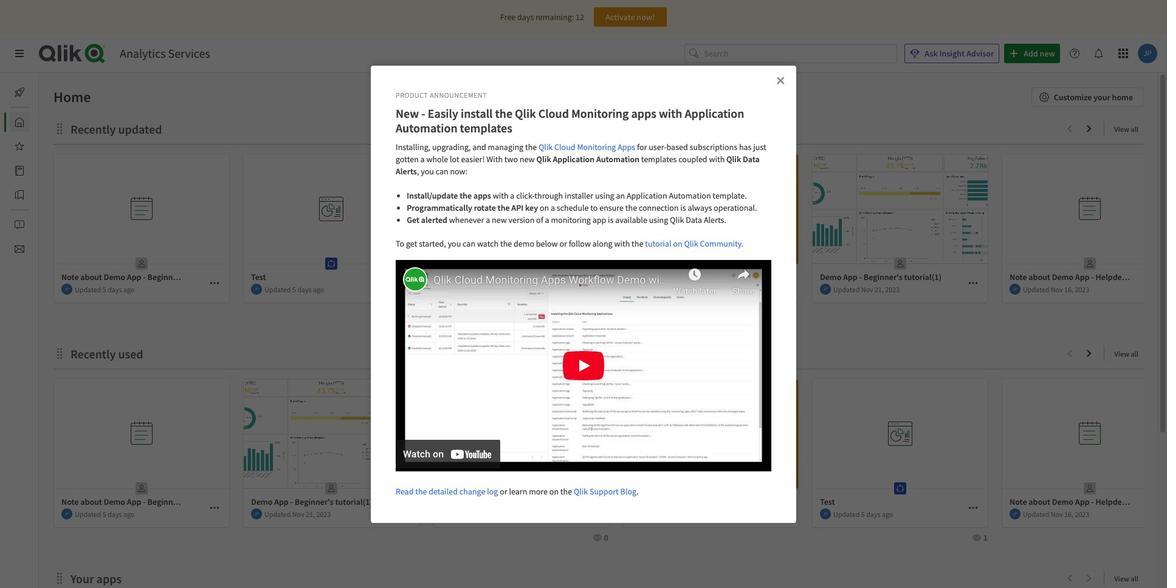 Task type: vqa. For each thing, say whether or not it's contained in the screenshot.
Items: 0
no



Task type: describe. For each thing, give the bounding box(es) containing it.
new inside 'install/update the apps with a click-through installer using an application automation template. programmatically rotate the api key on a schedule to ensure the connection is always operational. get alerted whenever a new version of a monitoring app is available using qlik data alerts.'
[[492, 214, 507, 225]]

for
[[637, 142, 647, 153]]

cloud for managing
[[554, 142, 575, 153]]

whenever
[[449, 214, 484, 225]]

home image
[[15, 117, 24, 127]]

note for recently updated
[[61, 272, 79, 283]]

qlik down new - easily install the qlik cloud monitoring apps with application automation templates
[[539, 142, 553, 153]]

move collection image for recently
[[53, 122, 66, 135]]

blog
[[620, 486, 636, 497]]

upgrading,
[[432, 142, 471, 153]]

subscriptions image
[[15, 244, 24, 254]]

the right more
[[560, 486, 572, 497]]

subscriptions
[[690, 142, 737, 153]]

free
[[500, 12, 516, 22]]

- inside "link"
[[670, 497, 672, 508]]

easier!
[[461, 154, 485, 165]]

view for your apps
[[1114, 574, 1129, 584]]

0 vertical spatial updated nov 21, 2023
[[833, 285, 900, 294]]

analytics
[[120, 46, 166, 61]]

change
[[459, 486, 485, 497]]

unique viewers in the last 28 days: 1 element for leftmost unique viewers in the last 28 days: 1 'image' "test space" element
[[401, 308, 419, 319]]

1 vertical spatial application
[[553, 154, 595, 165]]

with inside new - easily install the qlik cloud monitoring apps with application automation templates
[[659, 106, 682, 121]]

qlik application automation templates coupled with
[[536, 154, 726, 165]]

updated 6 days ago
[[644, 285, 703, 294]]

updated 5 days ago for leftmost unique viewers in the last 28 days: 1 'image' "test space" element
[[264, 285, 324, 294]]

× button
[[771, 70, 790, 89]]

view all link for your apps
[[1114, 571, 1143, 586]]

a down through
[[551, 202, 555, 213]]

1 horizontal spatial using
[[649, 214, 668, 225]]

ask
[[925, 48, 938, 59]]

monitoring
[[551, 214, 591, 225]]

2023) for recently used
[[281, 497, 302, 508]]

all for updated
[[1131, 125, 1138, 134]]

key
[[525, 202, 538, 213]]

view all link for recently used
[[1114, 346, 1143, 361]]

test for "test space" element corresponding to rightmost unique viewers in the last 28 days: 1 'image'
[[820, 497, 835, 508]]

1 horizontal spatial can
[[463, 238, 475, 249]]

community
[[700, 238, 741, 249]]

home inside navigation pane "element"
[[39, 117, 60, 128]]

apps inside "home" main content
[[96, 571, 122, 587]]

the right read
[[415, 486, 427, 497]]

to
[[396, 238, 404, 249]]

this item has not been viewed in the last 28 days. image
[[593, 534, 602, 542]]

unique viewers in the last 28 days: 1 element for "test space" element corresponding to rightmost unique viewers in the last 28 days: 1 'image'
[[970, 532, 988, 543]]

click-
[[516, 190, 534, 201]]

managing
[[488, 142, 523, 153]]

recently updated link
[[71, 122, 167, 137]]

activate
[[605, 12, 635, 22]]

and
[[472, 142, 486, 153]]

qlik left support
[[574, 486, 588, 497]]

connection
[[639, 202, 679, 213]]

james peterson image for recently updated
[[820, 284, 831, 295]]

1 horizontal spatial templates
[[641, 154, 677, 165]]

move collection image
[[53, 347, 66, 360]]

0 vertical spatial 1
[[414, 308, 419, 319]]

12
[[576, 12, 584, 22]]

1 vertical spatial you
[[448, 238, 461, 249]]

recently for recently used
[[70, 346, 116, 362]]

navigation pane element
[[0, 78, 66, 264]]

1 horizontal spatial unique viewers in the last 28 days: 1 image
[[972, 534, 981, 542]]

learn
[[509, 486, 527, 497]]

this item has not been viewed in the last 28 days. element for recently used
[[591, 532, 608, 543]]

tutorial
[[645, 238, 671, 249]]

qlik inside the qlik data alerts
[[726, 154, 741, 165]]

api
[[511, 202, 524, 213]]

guide dialog
[[371, 65, 796, 523]]

apps inside new - easily install the qlik cloud monitoring apps with application automation templates
[[631, 106, 656, 121]]

install/update the apps with a click-through installer using an application automation template. programmatically rotate the api key on a schedule to ensure the connection is always operational. get alerted whenever a new version of a monitoring app is available using qlik data alerts.
[[407, 190, 759, 225]]

qlik data alerts
[[396, 154, 761, 177]]

- inside new - easily install the qlik cloud monitoring apps with application automation templates
[[421, 106, 425, 121]]

qlik left community
[[684, 238, 698, 249]]

view all for used
[[1114, 350, 1138, 359]]

based
[[666, 142, 688, 153]]

analytics services
[[120, 46, 210, 61]]

a inside for user-based subscriptions has just gotten a whole lot easier! with two new
[[420, 154, 425, 165]]

the inside new - easily install the qlik cloud monitoring apps with application automation templates
[[495, 106, 512, 121]]

always
[[688, 202, 712, 213]]

home
[[1112, 92, 1133, 103]]

1 vertical spatial 1
[[983, 532, 988, 543]]

6
[[672, 285, 675, 294]]

to
[[590, 202, 598, 213]]

×
[[776, 71, 785, 88]]

updated
[[118, 122, 162, 137]]

programmatically
[[407, 202, 472, 213]]

demo app - helpdesk management link
[[623, 379, 798, 528]]

easily
[[428, 106, 458, 121]]

1 horizontal spatial 21,
[[875, 285, 884, 294]]

version
[[508, 214, 534, 225]]

your
[[71, 571, 94, 587]]

view all for updated
[[1114, 125, 1138, 134]]

16, for used
[[1064, 510, 1073, 519]]

ask insight advisor
[[925, 48, 994, 59]]

support
[[590, 486, 619, 497]]

monitoring for apps
[[571, 106, 629, 121]]

all for used
[[1131, 350, 1138, 359]]

test(1)
[[441, 272, 465, 283]]

updated nov 16, 2023 for updated
[[1023, 285, 1089, 294]]

gotten
[[396, 154, 419, 165]]

with inside 'install/update the apps with a click-through installer using an application automation template. programmatically rotate the api key on a schedule to ensure the connection is always operational. get alerted whenever a new version of a monitoring app is available using qlik data alerts.'
[[493, 190, 508, 201]]

qlik cloud monitoring apps link
[[539, 142, 635, 153]]

new
[[396, 106, 419, 121]]

qlik down "installing, upgrading, and managing the qlik cloud monitoring apps"
[[536, 154, 551, 165]]

for user-based subscriptions has just gotten a whole lot easier! with two new
[[396, 142, 768, 165]]

remaining:
[[536, 12, 574, 22]]

0 vertical spatial or
[[559, 238, 567, 249]]

this item has not been viewed in the last 28 days. image
[[593, 309, 602, 317]]

your
[[1094, 92, 1110, 103]]

the up available
[[625, 202, 637, 213]]

alerts link
[[10, 215, 59, 235]]

along
[[592, 238, 612, 249]]

note about demo app - beginner's tutorial(1) (december 14, 2023) for recently used
[[61, 497, 302, 508]]

templates inside new - easily install the qlik cloud monitoring apps with application automation templates
[[460, 121, 512, 136]]

follow
[[569, 238, 591, 249]]

recently used link
[[70, 346, 148, 362]]

has
[[739, 142, 752, 153]]

1 vertical spatial on
[[673, 238, 682, 249]]

ask insight advisor button
[[905, 44, 999, 63]]

recently updated
[[71, 122, 162, 137]]

the right managing
[[525, 142, 537, 153]]

lot
[[450, 154, 459, 165]]

1 demo app - helpdesk management from the top
[[630, 272, 758, 283]]

demo
[[514, 238, 534, 249]]

apps inside 'install/update the apps with a click-through installer using an application automation template. programmatically rotate the api key on a schedule to ensure the connection is always operational. get alerted whenever a new version of a monitoring app is available using qlik data alerts.'
[[473, 190, 491, 201]]

0 vertical spatial demo app - beginner's tutorial(1)
[[820, 272, 942, 283]]

whole
[[426, 154, 448, 165]]

(december for recently updated
[[227, 272, 267, 283]]

schedule
[[557, 202, 589, 213]]

0 horizontal spatial using
[[595, 190, 614, 201]]

note for recently used
[[61, 497, 79, 508]]

a down rotate
[[486, 214, 490, 225]]

data inside 'install/update the apps with a click-through installer using an application automation template. programmatically rotate the api key on a schedule to ensure the connection is always operational. get alerted whenever a new version of a monitoring app is available using qlik data alerts.'
[[686, 214, 702, 225]]

below
[[536, 238, 558, 249]]

this item has not been viewed in the last 28 days. element for recently updated
[[591, 308, 608, 319]]

free days remaining: 12
[[500, 12, 584, 22]]

updated nov 16, 2023 link for recently updated
[[1002, 154, 1167, 303]]

0 horizontal spatial you
[[421, 166, 434, 177]]

14, for updated
[[269, 272, 280, 283]]

services
[[168, 46, 210, 61]]

get
[[407, 214, 419, 225]]

view all for apps
[[1114, 574, 1138, 584]]

the left demo
[[500, 238, 512, 249]]

detailed
[[429, 486, 458, 497]]

alerts image
[[15, 220, 24, 230]]

0 horizontal spatial can
[[436, 166, 448, 177]]

catalog link
[[10, 161, 66, 181]]

qlik support blog link
[[574, 486, 636, 497]]

watch
[[477, 238, 499, 249]]

qlik inside 'install/update the apps with a click-through installer using an application automation template. programmatically rotate the api key on a schedule to ensure the connection is always operational. get alerted whenever a new version of a monitoring app is available using qlik data alerts.'
[[670, 214, 684, 225]]

, you can now:
[[417, 166, 468, 177]]

now:
[[450, 166, 468, 177]]

0 horizontal spatial demo app - beginner's tutorial(1)
[[251, 497, 373, 508]]

new inside for user-based subscriptions has just gotten a whole lot easier! with two new
[[520, 154, 535, 165]]

through
[[534, 190, 563, 201]]

installing,
[[396, 142, 430, 153]]

install
[[461, 106, 493, 121]]

demo app - helpdesk management inside "link"
[[630, 497, 758, 508]]

app
[[592, 214, 606, 225]]



Task type: locate. For each thing, give the bounding box(es) containing it.
data inside the qlik data alerts
[[743, 154, 760, 165]]

advisor
[[966, 48, 994, 59]]

0 horizontal spatial unique viewers in the last 28 days: 1 image
[[403, 309, 412, 317]]

0 horizontal spatial apps
[[96, 571, 122, 587]]

an
[[616, 190, 625, 201]]

automation down apps
[[596, 154, 639, 165]]

qlik down connection
[[670, 214, 684, 225]]

qlik inside new - easily install the qlik cloud monitoring apps with application automation templates
[[515, 106, 536, 121]]

catalog image
[[15, 166, 24, 176]]

activate now! link
[[594, 7, 667, 27]]

data down "has"
[[743, 154, 760, 165]]

alerts inside navigation pane "element"
[[39, 219, 59, 230]]

cloud inside new - easily install the qlik cloud monitoring apps with application automation templates
[[538, 106, 569, 121]]

on right more
[[549, 486, 559, 497]]

3 view from the top
[[1114, 574, 1129, 584]]

updated nov 16, 2023
[[1023, 285, 1089, 294], [1023, 510, 1089, 519]]

test space element for this item has not been viewed in the last 28 days. icon
[[511, 479, 531, 498]]

unique viewers in the last 28 days: 1 image
[[403, 309, 412, 317], [972, 534, 981, 542]]

1 vertical spatial 16,
[[1064, 510, 1073, 519]]

1 vertical spatial updated nov 16, 2023 link
[[1002, 379, 1167, 528]]

(december
[[227, 272, 267, 283], [227, 497, 267, 508]]

application for with
[[685, 106, 744, 121]]

1 horizontal spatial application
[[627, 190, 667, 201]]

apps
[[631, 106, 656, 121], [473, 190, 491, 201], [96, 571, 122, 587]]

0 vertical spatial unique viewers in the last 28 days: 1 element
[[401, 308, 419, 319]]

1 vertical spatial data
[[686, 214, 702, 225]]

customize your home
[[1054, 92, 1133, 103]]

getting started image
[[15, 88, 24, 97]]

james peterson image
[[820, 284, 831, 295], [251, 509, 262, 520], [820, 509, 831, 520]]

you right the ,
[[421, 166, 434, 177]]

data
[[743, 154, 760, 165], [686, 214, 702, 225]]

1 horizontal spatial .
[[741, 238, 744, 249]]

view all link
[[1114, 121, 1143, 136], [1114, 346, 1143, 361], [1114, 571, 1143, 586]]

test space element for leftmost unique viewers in the last 28 days: 1 'image'
[[322, 254, 341, 274]]

1 vertical spatial is
[[608, 214, 614, 225]]

automation inside new - easily install the qlik cloud monitoring apps with application automation templates
[[396, 121, 457, 136]]

0 vertical spatial unique viewers in the last 28 days: 1 image
[[403, 309, 412, 317]]

. down operational.
[[741, 238, 744, 249]]

a
[[420, 154, 425, 165], [510, 190, 514, 201], [551, 202, 555, 213], [486, 214, 490, 225], [545, 214, 549, 225]]

2 horizontal spatial application
[[685, 106, 744, 121]]

open sidebar menu image
[[15, 49, 24, 58]]

1 vertical spatial home
[[39, 117, 60, 128]]

started,
[[419, 238, 446, 249]]

1 2023) from the top
[[281, 272, 302, 283]]

is left 'always'
[[680, 202, 686, 213]]

1 vertical spatial cloud
[[554, 142, 575, 153]]

apps
[[618, 142, 635, 153]]

announcement
[[430, 90, 487, 99]]

view
[[1114, 125, 1129, 134], [1114, 350, 1129, 359], [1114, 574, 1129, 584]]

0 vertical spatial new
[[520, 154, 535, 165]]

2 16, from the top
[[1064, 510, 1073, 519]]

2 note from the top
[[61, 497, 79, 508]]

new
[[520, 154, 535, 165], [492, 214, 507, 225]]

demo app - helpdesk management
[[630, 272, 758, 283], [630, 497, 758, 508]]

1 vertical spatial this item has not been viewed in the last 28 days. element
[[591, 532, 608, 543]]

installing, upgrading, and managing the qlik cloud monitoring apps
[[396, 142, 635, 153]]

0 horizontal spatial is
[[608, 214, 614, 225]]

1 updated nov 16, 2023 from the top
[[1023, 285, 1089, 294]]

demo
[[104, 272, 125, 283], [630, 272, 652, 283], [820, 272, 841, 283], [104, 497, 125, 508], [251, 497, 273, 508], [630, 497, 652, 508]]

view all
[[1114, 125, 1138, 134], [1114, 350, 1138, 359], [1114, 574, 1138, 584]]

application for an
[[627, 190, 667, 201]]

automation inside 'install/update the apps with a click-through installer using an application automation template. programmatically rotate the api key on a schedule to ensure the connection is always operational. get alerted whenever a new version of a monitoring app is available using qlik data alerts.'
[[669, 190, 711, 201]]

apps up for
[[631, 106, 656, 121]]

of
[[536, 214, 543, 225]]

app
[[127, 272, 141, 283], [653, 272, 668, 283], [843, 272, 857, 283], [127, 497, 141, 508], [274, 497, 289, 508], [653, 497, 668, 508]]

1 this item has not been viewed in the last 28 days. element from the top
[[591, 308, 608, 319]]

your apps
[[71, 571, 122, 587]]

2 management from the top
[[710, 497, 758, 508]]

1 all from the top
[[1131, 125, 1138, 134]]

used
[[118, 346, 143, 362]]

is right app
[[608, 214, 614, 225]]

your apps link
[[71, 571, 126, 587]]

2 view all link from the top
[[1114, 346, 1143, 361]]

analytics services element
[[120, 46, 210, 61]]

james peterson image for recently used
[[820, 509, 831, 520]]

application down qlik cloud monitoring apps link on the top of page
[[553, 154, 595, 165]]

home main content
[[34, 73, 1167, 588]]

1 move collection image from the top
[[53, 122, 66, 135]]

or right log
[[500, 486, 507, 497]]

(december for recently used
[[227, 497, 267, 508]]

new - easily install the qlik cloud monitoring apps with application automation templates
[[396, 106, 747, 136]]

qlik up "installing, upgrading, and managing the qlik cloud monitoring apps"
[[515, 106, 536, 121]]

alerts down gotten
[[396, 166, 417, 177]]

2 move collection image from the top
[[53, 572, 66, 584]]

monitoring for apps
[[577, 142, 616, 153]]

2 vertical spatial automation
[[669, 190, 711, 201]]

3 view all link from the top
[[1114, 571, 1143, 586]]

1 horizontal spatial test
[[820, 497, 835, 508]]

1 vertical spatial (december
[[227, 497, 267, 508]]

2 vertical spatial view
[[1114, 574, 1129, 584]]

home up home link
[[53, 88, 91, 106]]

1 vertical spatial templates
[[641, 154, 677, 165]]

Search text field
[[704, 44, 897, 63]]

note about demo app - beginner's tutorial(1) (december 14, 2023) for recently updated
[[61, 272, 302, 283]]

updated 5 days ago for "test space" element corresponding to rightmost unique viewers in the last 28 days: 1 'image'
[[833, 510, 893, 519]]

21,
[[875, 285, 884, 294], [306, 510, 315, 519]]

a left whole
[[420, 154, 425, 165]]

0 vertical spatial data
[[743, 154, 760, 165]]

more
[[529, 486, 548, 497]]

using down connection
[[649, 214, 668, 225]]

2 demo app - helpdesk management from the top
[[630, 497, 758, 508]]

move collection image left your
[[53, 572, 66, 584]]

the left tutorial
[[632, 238, 643, 249]]

0 vertical spatial move collection image
[[53, 122, 66, 135]]

a left click-
[[510, 190, 514, 201]]

0 vertical spatial is
[[680, 202, 686, 213]]

the up whenever
[[460, 190, 472, 201]]

0 vertical spatial apps
[[631, 106, 656, 121]]

with up rotate
[[493, 190, 508, 201]]

1 vertical spatial updated nov 21, 2023
[[264, 510, 331, 519]]

updated 5 days ago for "test space" element for this item has not been viewed in the last 28 days. image
[[454, 285, 514, 294]]

james peterson image
[[61, 284, 72, 295], [251, 284, 262, 295], [441, 284, 452, 295], [630, 284, 641, 295], [1010, 284, 1021, 295], [61, 509, 72, 520], [1010, 509, 1021, 520]]

cloud down the "× product announcement"
[[538, 106, 569, 121]]

home inside main content
[[53, 88, 91, 106]]

1
[[414, 308, 419, 319], [983, 532, 988, 543]]

qlik sense app image
[[623, 154, 798, 264], [813, 154, 988, 264], [244, 379, 419, 489], [623, 379, 798, 489]]

favorites image
[[15, 142, 24, 151]]

1 vertical spatial view all link
[[1114, 346, 1143, 361]]

move collection image
[[53, 122, 66, 135], [53, 572, 66, 584]]

16, for updated
[[1064, 285, 1073, 294]]

or
[[559, 238, 567, 249], [500, 486, 507, 497]]

0 vertical spatial this item has not been viewed in the last 28 days. element
[[591, 308, 608, 319]]

alerts inside the qlik data alerts
[[396, 166, 417, 177]]

1 vertical spatial unique viewers in the last 28 days: 1 element
[[970, 532, 988, 543]]

application inside 'install/update the apps with a click-through installer using an application automation template. programmatically rotate the api key on a schedule to ensure the connection is always operational. get alerted whenever a new version of a monitoring app is available using qlik data alerts.'
[[627, 190, 667, 201]]

operational.
[[714, 202, 757, 213]]

using up ensure
[[595, 190, 614, 201]]

0 right this item has not been viewed in the last 28 days. icon
[[604, 532, 608, 543]]

a right of
[[545, 214, 549, 225]]

0 horizontal spatial .
[[636, 486, 639, 497]]

-
[[421, 106, 425, 121], [143, 272, 146, 283], [670, 272, 672, 283], [859, 272, 862, 283], [143, 497, 146, 508], [290, 497, 293, 508], [670, 497, 672, 508]]

1 vertical spatial test
[[820, 497, 835, 508]]

cloud
[[538, 106, 569, 121], [554, 142, 575, 153]]

. right support
[[636, 486, 639, 497]]

on right tutorial
[[673, 238, 682, 249]]

1 horizontal spatial updated nov 21, 2023
[[833, 285, 900, 294]]

templates up and
[[460, 121, 512, 136]]

2 vertical spatial view all link
[[1114, 571, 1143, 586]]

or right below
[[559, 238, 567, 249]]

3 view all from the top
[[1114, 574, 1138, 584]]

2023
[[885, 285, 900, 294], [1075, 285, 1089, 294], [316, 510, 331, 519], [1075, 510, 1089, 519]]

alerted
[[421, 214, 447, 225]]

application inside new - easily install the qlik cloud monitoring apps with application automation templates
[[685, 106, 744, 121]]

0 vertical spatial on
[[540, 202, 549, 213]]

1 horizontal spatial 1
[[983, 532, 988, 543]]

move collection image for your
[[53, 572, 66, 584]]

test space element
[[322, 254, 341, 274], [511, 254, 531, 274], [511, 479, 531, 498], [890, 479, 910, 498]]

2 vertical spatial application
[[627, 190, 667, 201]]

2 all from the top
[[1131, 350, 1138, 359]]

automation for templates
[[396, 121, 457, 136]]

get
[[406, 238, 417, 249]]

new down rotate
[[492, 214, 507, 225]]

1 helpdesk from the top
[[674, 272, 708, 283]]

personal element
[[132, 254, 151, 274], [701, 254, 720, 274], [890, 254, 910, 274], [1080, 254, 1100, 274], [132, 479, 151, 498], [322, 479, 341, 498], [1080, 479, 1100, 498]]

2 view all from the top
[[1114, 350, 1138, 359]]

,
[[417, 166, 419, 177]]

read the detailed change log or learn more on the qlik support blog .
[[396, 486, 639, 497]]

view for recently used
[[1114, 350, 1129, 359]]

0 vertical spatial management
[[710, 272, 758, 283]]

templates down user-
[[641, 154, 677, 165]]

read
[[396, 486, 414, 497]]

can down whole
[[436, 166, 448, 177]]

1 horizontal spatial apps
[[473, 190, 491, 201]]

0 horizontal spatial automation
[[396, 121, 457, 136]]

activate now!
[[605, 12, 655, 22]]

1 vertical spatial demo app - beginner's tutorial(1)
[[251, 497, 373, 508]]

beginner's
[[147, 272, 186, 283], [864, 272, 902, 283], [147, 497, 186, 508], [295, 497, 334, 508]]

1 view all link from the top
[[1114, 121, 1143, 136]]

the left api
[[498, 202, 510, 213]]

application up subscriptions
[[685, 106, 744, 121]]

2 this item has not been viewed in the last 28 days. element from the top
[[591, 532, 608, 543]]

demo inside "link"
[[630, 497, 652, 508]]

0 vertical spatial you
[[421, 166, 434, 177]]

1 16, from the top
[[1064, 285, 1073, 294]]

recently left updated
[[71, 122, 116, 137]]

1 vertical spatial about
[[80, 497, 102, 508]]

1 vertical spatial .
[[636, 486, 639, 497]]

2 vertical spatial all
[[1131, 574, 1138, 584]]

apps right your
[[96, 571, 122, 587]]

rotate
[[474, 202, 496, 213]]

about for recently updated
[[80, 272, 102, 283]]

recently for recently updated
[[71, 122, 116, 137]]

0 vertical spatial demo app - helpdesk management
[[630, 272, 758, 283]]

james peterson element
[[61, 284, 72, 295], [251, 284, 262, 295], [441, 284, 452, 295], [630, 284, 641, 295], [820, 284, 831, 295], [1010, 284, 1021, 295], [61, 509, 72, 520], [251, 509, 262, 520], [820, 509, 831, 520], [1010, 509, 1021, 520]]

2 helpdesk from the top
[[674, 497, 708, 508]]

with right along
[[614, 238, 630, 249]]

alerts right the alerts image
[[39, 219, 59, 230]]

automation for template.
[[669, 190, 711, 201]]

0 vertical spatial using
[[595, 190, 614, 201]]

0 vertical spatial note about demo app - beginner's tutorial(1) (december 14, 2023)
[[61, 272, 302, 283]]

all for apps
[[1131, 574, 1138, 584]]

recently right move collection image
[[70, 346, 116, 362]]

1 (december from the top
[[227, 272, 267, 283]]

.
[[741, 238, 744, 249], [636, 486, 639, 497]]

0 vertical spatial (december
[[227, 272, 267, 283]]

14, for used
[[269, 497, 280, 508]]

collections image
[[15, 190, 24, 200]]

2 updated nov 16, 2023 from the top
[[1023, 510, 1089, 519]]

1 horizontal spatial unique viewers in the last 28 days: 1 element
[[970, 532, 988, 543]]

0 vertical spatial application
[[685, 106, 744, 121]]

helpdesk inside "link"
[[674, 497, 708, 508]]

test space element for this item has not been viewed in the last 28 days. image
[[511, 254, 531, 274]]

days
[[517, 12, 534, 22], [108, 285, 122, 294], [297, 285, 312, 294], [487, 285, 501, 294], [677, 285, 691, 294], [108, 510, 122, 519], [866, 510, 880, 519]]

log
[[487, 486, 498, 497]]

qlik down "has"
[[726, 154, 741, 165]]

data down 'always'
[[686, 214, 702, 225]]

0 horizontal spatial unique viewers in the last 28 days: 1 element
[[401, 308, 419, 319]]

automation
[[396, 121, 457, 136], [596, 154, 639, 165], [669, 190, 711, 201]]

2 horizontal spatial automation
[[669, 190, 711, 201]]

0 horizontal spatial test
[[251, 272, 266, 283]]

2 vertical spatial apps
[[96, 571, 122, 587]]

cloud up the qlik data alerts
[[554, 142, 575, 153]]

0 horizontal spatial 21,
[[306, 510, 315, 519]]

1 vertical spatial management
[[710, 497, 758, 508]]

new right two
[[520, 154, 535, 165]]

tutorial on qlik community link
[[645, 238, 741, 249]]

1 vertical spatial automation
[[596, 154, 639, 165]]

0 horizontal spatial application
[[553, 154, 595, 165]]

0 for updated
[[604, 308, 608, 319]]

3 all from the top
[[1131, 574, 1138, 584]]

2 (december from the top
[[227, 497, 267, 508]]

0 vertical spatial .
[[741, 238, 744, 249]]

recently used
[[70, 346, 143, 362]]

1 horizontal spatial data
[[743, 154, 760, 165]]

the right install
[[495, 106, 512, 121]]

can
[[436, 166, 448, 177], [463, 238, 475, 249]]

cloud for install
[[538, 106, 569, 121]]

1 vertical spatial new
[[492, 214, 507, 225]]

2 vertical spatial on
[[549, 486, 559, 497]]

× product announcement
[[396, 71, 785, 99]]

1 vertical spatial view all
[[1114, 350, 1138, 359]]

test for leftmost unique viewers in the last 28 days: 1 'image' "test space" element
[[251, 272, 266, 283]]

home right "home" icon
[[39, 117, 60, 128]]

0 vertical spatial helpdesk
[[674, 272, 708, 283]]

product
[[396, 90, 428, 99]]

1 0 from the top
[[604, 308, 608, 319]]

1 14, from the top
[[269, 272, 280, 283]]

about for recently used
[[80, 497, 102, 508]]

on inside 'install/update the apps with a click-through installer using an application automation template. programmatically rotate the api key on a schedule to ensure the connection is always operational. get alerted whenever a new version of a monitoring app is available using qlik data alerts.'
[[540, 202, 549, 213]]

automation up installing,
[[396, 121, 457, 136]]

1 about from the top
[[80, 272, 102, 283]]

note
[[61, 272, 79, 283], [61, 497, 79, 508]]

1 view all from the top
[[1114, 125, 1138, 134]]

with down subscriptions
[[709, 154, 725, 165]]

insight
[[939, 48, 965, 59]]

0 vertical spatial test
[[251, 272, 266, 283]]

1 vertical spatial can
[[463, 238, 475, 249]]

updated nov 16, 2023 link for recently used
[[1002, 379, 1167, 528]]

1 horizontal spatial alerts
[[396, 166, 417, 177]]

2 view from the top
[[1114, 350, 1129, 359]]

home
[[53, 88, 91, 106], [39, 117, 60, 128]]

available
[[615, 214, 647, 225]]

catalog
[[39, 165, 66, 176]]

0 horizontal spatial data
[[686, 214, 702, 225]]

ensure
[[599, 202, 624, 213]]

updated nov 16, 2023 link
[[1002, 154, 1167, 303], [1002, 379, 1167, 528]]

2 2023) from the top
[[281, 497, 302, 508]]

0 vertical spatial view
[[1114, 125, 1129, 134]]

monitoring down the "× product announcement"
[[571, 106, 629, 121]]

0 vertical spatial 16,
[[1064, 285, 1073, 294]]

1 vertical spatial 14,
[[269, 497, 280, 508]]

updated
[[75, 285, 101, 294], [264, 285, 291, 294], [454, 285, 480, 294], [644, 285, 670, 294], [833, 285, 860, 294], [1023, 285, 1049, 294], [75, 510, 101, 519], [264, 510, 291, 519], [833, 510, 860, 519], [1023, 510, 1049, 519]]

can left watch
[[463, 238, 475, 249]]

1 vertical spatial alerts
[[39, 219, 59, 230]]

2 note about demo app - beginner's tutorial(1) (december 14, 2023) from the top
[[61, 497, 302, 508]]

coupled
[[678, 154, 707, 165]]

0 vertical spatial cloud
[[538, 106, 569, 121]]

searchbar element
[[685, 44, 897, 63]]

1 management from the top
[[710, 272, 758, 283]]

1 horizontal spatial new
[[520, 154, 535, 165]]

2 14, from the top
[[269, 497, 280, 508]]

you right started,
[[448, 238, 461, 249]]

automation up 'always'
[[669, 190, 711, 201]]

1 vertical spatial note about demo app - beginner's tutorial(1) (december 14, 2023)
[[61, 497, 302, 508]]

0 horizontal spatial alerts
[[39, 219, 59, 230]]

unique viewers in the last 28 days: 1 element
[[401, 308, 419, 319], [970, 532, 988, 543]]

0 vertical spatial home
[[53, 88, 91, 106]]

1 horizontal spatial you
[[448, 238, 461, 249]]

1 vertical spatial or
[[500, 486, 507, 497]]

with up based
[[659, 106, 682, 121]]

test space element for rightmost unique viewers in the last 28 days: 1 'image'
[[890, 479, 910, 498]]

monitoring inside new - easily install the qlik cloud monitoring apps with application automation templates
[[571, 106, 629, 121]]

just
[[753, 142, 766, 153]]

app inside "link"
[[653, 497, 668, 508]]

2 updated nov 16, 2023 link from the top
[[1002, 379, 1167, 528]]

2 vertical spatial view all
[[1114, 574, 1138, 584]]

0 vertical spatial note
[[61, 272, 79, 283]]

1 vertical spatial updated nov 16, 2023
[[1023, 510, 1089, 519]]

the
[[495, 106, 512, 121], [525, 142, 537, 153], [460, 190, 472, 201], [498, 202, 510, 213], [625, 202, 637, 213], [500, 238, 512, 249], [632, 238, 643, 249], [415, 486, 427, 497], [560, 486, 572, 497]]

view all link for recently updated
[[1114, 121, 1143, 136]]

move collection image right "home" icon
[[53, 122, 66, 135]]

ago
[[123, 285, 135, 294], [313, 285, 324, 294], [503, 285, 514, 294], [692, 285, 703, 294], [123, 510, 135, 519], [882, 510, 893, 519]]

customize
[[1054, 92, 1092, 103]]

read the detailed change log link
[[396, 486, 498, 497]]

application up connection
[[627, 190, 667, 201]]

0 vertical spatial recently
[[71, 122, 116, 137]]

alerts.
[[704, 214, 726, 225]]

0 vertical spatial about
[[80, 272, 102, 283]]

0 for used
[[604, 532, 608, 543]]

note about demo app - beginner's tutorial(1) (december 14, 2023)
[[61, 272, 302, 283], [61, 497, 302, 508]]

2023) for recently updated
[[281, 272, 302, 283]]

view for recently updated
[[1114, 125, 1129, 134]]

1 vertical spatial 0
[[604, 532, 608, 543]]

apps up rotate
[[473, 190, 491, 201]]

2 about from the top
[[80, 497, 102, 508]]

management inside demo app - helpdesk management "link"
[[710, 497, 758, 508]]

0
[[604, 308, 608, 319], [604, 532, 608, 543]]

2 0 from the top
[[604, 532, 608, 543]]

on right key
[[540, 202, 549, 213]]

1 note from the top
[[61, 272, 79, 283]]

1 updated nov 16, 2023 link from the top
[[1002, 154, 1167, 303]]

0 horizontal spatial updated nov 21, 2023
[[264, 510, 331, 519]]

0 vertical spatial monitoring
[[571, 106, 629, 121]]

installer
[[565, 190, 593, 201]]

0 right this item has not been viewed in the last 28 days. image
[[604, 308, 608, 319]]

updated nov 16, 2023 for used
[[1023, 510, 1089, 519]]

0 horizontal spatial or
[[500, 486, 507, 497]]

1 vertical spatial unique viewers in the last 28 days: 1 image
[[972, 534, 981, 542]]

1 note about demo app - beginner's tutorial(1) (december 14, 2023) from the top
[[61, 272, 302, 283]]

1 vertical spatial all
[[1131, 350, 1138, 359]]

monitoring up the qlik data alerts
[[577, 142, 616, 153]]

now!
[[637, 12, 655, 22]]

this item has not been viewed in the last 28 days. element
[[591, 308, 608, 319], [591, 532, 608, 543]]

qlik
[[515, 106, 536, 121], [539, 142, 553, 153], [536, 154, 551, 165], [726, 154, 741, 165], [670, 214, 684, 225], [684, 238, 698, 249], [574, 486, 588, 497]]

1 view from the top
[[1114, 125, 1129, 134]]

alerts
[[396, 166, 417, 177], [39, 219, 59, 230]]



